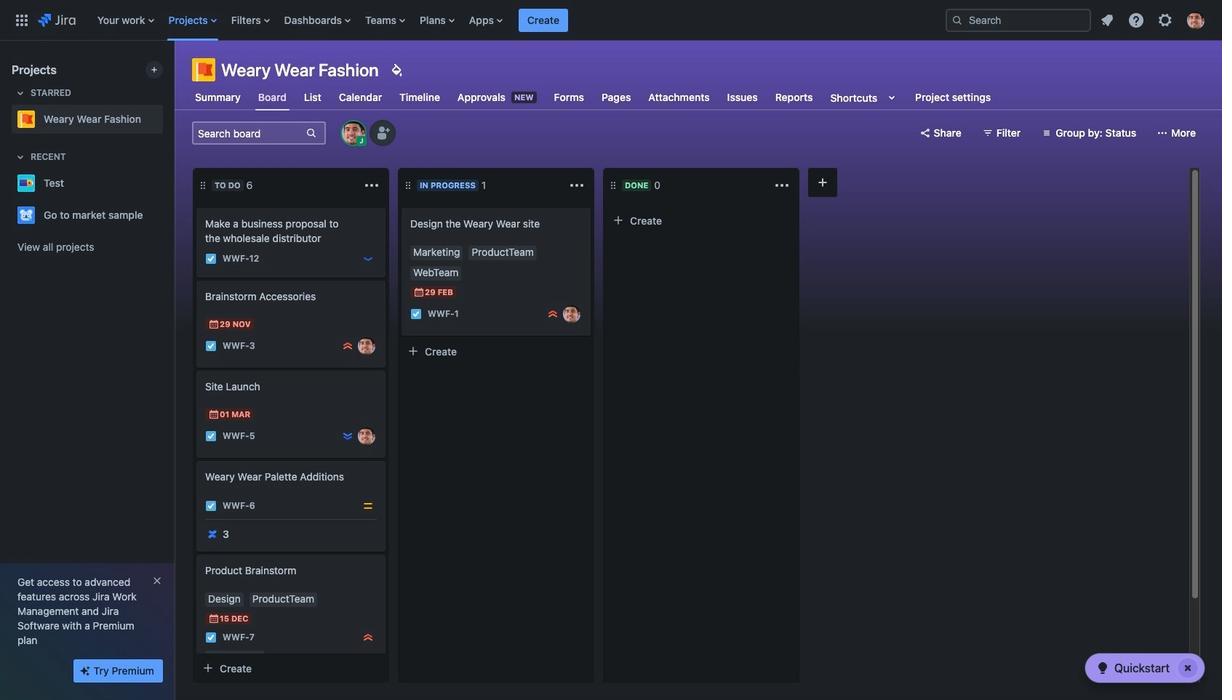 Task type: vqa. For each thing, say whether or not it's contained in the screenshot.
Highest image to the top
yes



Task type: describe. For each thing, give the bounding box(es) containing it.
2 create image from the top
[[188, 545, 205, 562]]

medium image
[[362, 501, 374, 512]]

dismiss quickstart image
[[1176, 657, 1200, 680]]

sidebar navigation image
[[159, 58, 191, 87]]

lowest image
[[342, 431, 354, 442]]

Search board text field
[[194, 123, 304, 143]]

1 create image from the top
[[188, 361, 205, 378]]

primary element
[[9, 0, 934, 40]]

show subtasks image
[[241, 653, 258, 670]]

collapse recent projects image
[[12, 148, 29, 166]]

your profile and settings image
[[1187, 11, 1205, 29]]

set project background image
[[387, 61, 405, 79]]

notifications image
[[1098, 11, 1116, 29]]

1 horizontal spatial list
[[1094, 7, 1213, 33]]

2 column actions menu image from the left
[[773, 177, 791, 194]]

appswitcher icon image
[[13, 11, 31, 29]]

Search field
[[946, 8, 1091, 32]]

add people image
[[374, 124, 391, 142]]

task image
[[205, 431, 217, 442]]

james peterson image for middle highest icon
[[358, 338, 375, 355]]

1 horizontal spatial highest image
[[362, 632, 374, 644]]

remove from starred image
[[159, 111, 176, 128]]

james peterson image for lowest image
[[358, 428, 375, 445]]

james peterson image
[[563, 306, 581, 323]]

low image
[[362, 253, 374, 265]]



Task type: locate. For each thing, give the bounding box(es) containing it.
banner
[[0, 0, 1222, 41]]

james peterson image
[[358, 338, 375, 355], [358, 428, 375, 445]]

1 vertical spatial create image
[[188, 545, 205, 562]]

due date: 01 march 2024 image
[[208, 409, 220, 420]]

task image
[[205, 253, 217, 265], [410, 308, 422, 320], [205, 340, 217, 352], [205, 501, 217, 512], [205, 632, 217, 644]]

0 horizontal spatial column actions menu image
[[568, 177, 586, 194]]

due date: 15 december 2023 image
[[208, 613, 220, 625], [208, 613, 220, 625]]

due date: 29 february 2024 image
[[413, 287, 425, 298]]

check image
[[1094, 660, 1111, 677]]

0 horizontal spatial highest image
[[342, 340, 354, 352]]

task image for medium image
[[205, 501, 217, 512]]

list item
[[519, 0, 568, 40]]

confluence image
[[207, 529, 218, 541], [207, 529, 218, 541]]

0 vertical spatial create image
[[188, 361, 205, 378]]

settings image
[[1157, 11, 1174, 29]]

None search field
[[946, 8, 1091, 32]]

0 vertical spatial james peterson image
[[358, 338, 375, 355]]

search image
[[952, 14, 963, 26]]

due date: 01 march 2024 image
[[208, 409, 220, 420]]

add to starred image
[[159, 175, 176, 192]]

1 vertical spatial james peterson image
[[358, 428, 375, 445]]

task image for low icon
[[205, 253, 217, 265]]

due date: 29 november 2023 image
[[208, 319, 220, 330], [208, 319, 220, 330]]

0 horizontal spatial list
[[90, 0, 934, 40]]

create project image
[[148, 64, 160, 76]]

help image
[[1128, 11, 1145, 29]]

list
[[90, 0, 934, 40], [1094, 7, 1213, 33]]

1 horizontal spatial column actions menu image
[[773, 177, 791, 194]]

create image
[[188, 198, 205, 215], [393, 198, 410, 215], [188, 271, 205, 288], [188, 451, 205, 468]]

1 james peterson image from the top
[[358, 338, 375, 355]]

add to starred image
[[159, 207, 176, 224]]

0 vertical spatial highest image
[[547, 308, 559, 320]]

jira image
[[38, 11, 75, 29], [38, 11, 75, 29]]

collapse starred projects image
[[12, 84, 29, 102]]

2 vertical spatial highest image
[[362, 632, 374, 644]]

create column image
[[814, 174, 832, 191]]

2 james peterson image from the top
[[358, 428, 375, 445]]

close premium upgrade banner image
[[151, 575, 163, 587]]

column actions menu image
[[568, 177, 586, 194], [773, 177, 791, 194]]

due date: 29 february 2024 image
[[413, 287, 425, 298]]

2 horizontal spatial highest image
[[547, 308, 559, 320]]

1 column actions menu image from the left
[[568, 177, 586, 194]]

tab list
[[183, 84, 1003, 111]]

1 vertical spatial highest image
[[342, 340, 354, 352]]

create image
[[188, 361, 205, 378], [188, 545, 205, 562]]

highest image
[[547, 308, 559, 320], [342, 340, 354, 352], [362, 632, 374, 644]]

column actions menu image
[[363, 177, 380, 194]]

task image for highest icon to the middle
[[205, 632, 217, 644]]



